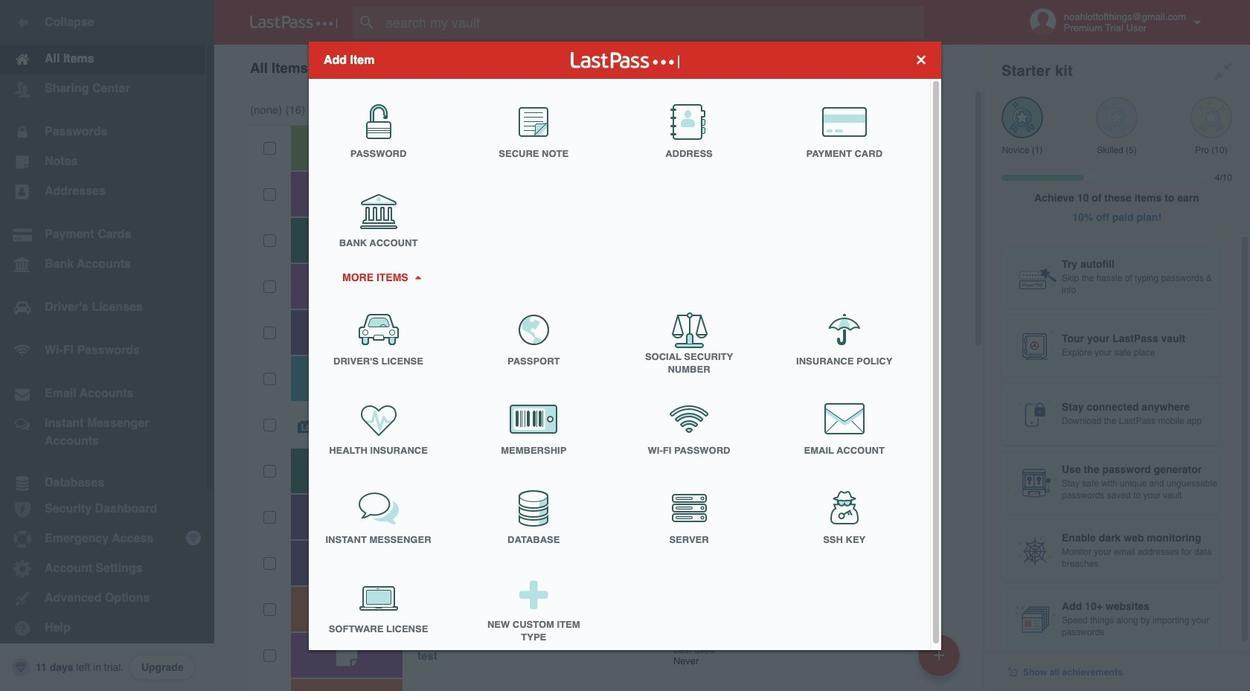 Task type: locate. For each thing, give the bounding box(es) containing it.
search my vault text field
[[353, 6, 947, 39]]

caret right image
[[412, 275, 423, 279]]

dialog
[[309, 41, 941, 655]]



Task type: describe. For each thing, give the bounding box(es) containing it.
lastpass image
[[250, 16, 338, 29]]

vault options navigation
[[214, 45, 984, 89]]

new item navigation
[[913, 630, 969, 691]]

new item image
[[934, 650, 944, 661]]

Search search field
[[353, 6, 947, 39]]

main navigation navigation
[[0, 0, 214, 691]]



